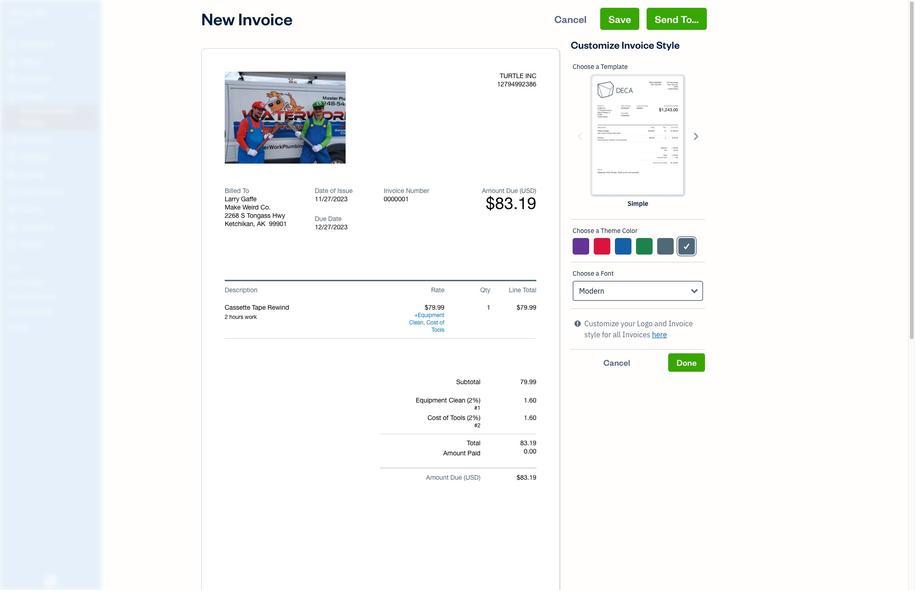 Task type: locate. For each thing, give the bounding box(es) containing it.
2 horizontal spatial due
[[507, 187, 518, 195]]

total right line at the right top
[[523, 287, 537, 294]]

Enter an Item Name text field
[[225, 304, 399, 312]]

due for amount due ( usd )
[[451, 474, 462, 482]]

qty
[[481, 287, 491, 294]]

0 vertical spatial of
[[330, 187, 336, 195]]

0 vertical spatial (2%)
[[468, 397, 481, 404]]

inc
[[35, 8, 48, 17], [526, 72, 537, 80]]

customize your logo and invoice style for all invoices
[[585, 319, 694, 340]]

done
[[677, 357, 697, 368]]

1 vertical spatial (
[[464, 474, 466, 482]]

0 vertical spatial cancel button
[[547, 8, 595, 30]]

1 vertical spatial choose
[[573, 227, 595, 235]]

chart image
[[6, 223, 17, 232]]

exclamationcircle image
[[575, 318, 581, 329]]

1 (2%) from the top
[[468, 397, 481, 404]]

client image
[[6, 58, 17, 67]]

1 horizontal spatial due
[[451, 474, 462, 482]]

cancel
[[555, 12, 587, 25], [604, 357, 631, 368]]

owner
[[7, 18, 24, 25]]

equipment
[[418, 312, 445, 319], [416, 397, 447, 404]]

choose
[[573, 63, 595, 71], [573, 227, 595, 235], [573, 270, 595, 278]]

cancel button
[[547, 8, 595, 30], [571, 354, 663, 372]]

invoice
[[238, 8, 293, 29], [622, 38, 655, 51], [384, 187, 405, 195], [669, 319, 694, 328]]

clean inside equipment clean
[[410, 320, 424, 326]]

turtle up owner
[[7, 8, 34, 17]]

) inside the amount due ( usd ) $83.19
[[535, 187, 537, 195]]

0 vertical spatial due
[[507, 187, 518, 195]]

customize inside customize your logo and invoice style for all invoices
[[585, 319, 620, 328]]

1 vertical spatial #
[[475, 423, 478, 429]]

ketchikan,
[[225, 220, 255, 228]]

billed to larry gaffe make weird co. 2268 s tongass hwy ketchikan, ak  99901
[[225, 187, 287, 228]]

2 vertical spatial choose
[[573, 270, 595, 278]]

0 vertical spatial inc
[[35, 8, 48, 17]]

date
[[315, 187, 329, 195], [329, 215, 342, 223]]

invoices
[[623, 330, 651, 340]]

0 horizontal spatial due
[[315, 215, 327, 223]]

of up total amount paid
[[443, 415, 449, 422]]

12794992386
[[497, 81, 537, 88]]

inc inside turtle inc 12794992386
[[526, 72, 537, 80]]

Item Quantity text field
[[478, 304, 491, 311]]

0 vertical spatial 1.60
[[524, 397, 537, 404]]

usd inside the amount due ( usd ) $83.19
[[522, 187, 535, 195]]

0 vertical spatial turtle
[[7, 8, 34, 17]]

usd
[[522, 187, 535, 195], [466, 474, 479, 482]]

send to...
[[655, 12, 699, 25]]

1 vertical spatial equipment
[[416, 397, 447, 404]]

1 vertical spatial customize
[[585, 319, 620, 328]]

Line Total (USD) text field
[[517, 304, 537, 311]]

date inside due date 12/27/2023
[[329, 215, 342, 223]]

total
[[523, 287, 537, 294], [467, 440, 481, 447]]

choose a font
[[573, 270, 614, 278]]

a left theme on the right of the page
[[596, 227, 600, 235]]

#
[[475, 405, 478, 412], [475, 423, 478, 429]]

customize for customize your logo and invoice style for all invoices
[[585, 319, 620, 328]]

3 a from the top
[[596, 270, 600, 278]]

1 vertical spatial usd
[[466, 474, 479, 482]]

1 vertical spatial tools
[[451, 415, 466, 422]]

1 horizontal spatial cancel
[[604, 357, 631, 368]]

0 vertical spatial cost
[[427, 320, 439, 326]]

tools inside equipment clean (2%) # 1 cost of tools (2%) # 2
[[451, 415, 466, 422]]

2 a from the top
[[596, 227, 600, 235]]

make
[[225, 204, 241, 211]]

total amount paid
[[444, 440, 481, 457]]

1 horizontal spatial inc
[[526, 72, 537, 80]]

1 vertical spatial amount
[[444, 450, 466, 457]]

1 horizontal spatial (
[[520, 187, 522, 195]]

) for amount due ( usd )
[[479, 474, 481, 482]]

0 vertical spatial choose
[[573, 63, 595, 71]]

clean inside equipment clean (2%) # 1 cost of tools (2%) # 2
[[449, 397, 466, 404]]

amount
[[482, 187, 505, 195], [444, 450, 466, 457], [426, 474, 449, 482]]

of down item rate (usd) text field
[[440, 320, 445, 326]]

# down 1
[[475, 423, 478, 429]]

turtle inside turtle inc 12794992386
[[500, 72, 524, 80]]

0 horizontal spatial cancel
[[555, 12, 587, 25]]

# up 2 at the right of the page
[[475, 405, 478, 412]]

send to... button
[[647, 8, 708, 30]]

cost inside equipment clean (2%) # 1 cost of tools (2%) # 2
[[428, 415, 442, 422]]

1 vertical spatial clean
[[449, 397, 466, 404]]

here
[[653, 330, 668, 340]]

payment image
[[6, 136, 17, 145]]

( for amount due ( usd ) $83.19
[[520, 187, 522, 195]]

1 horizontal spatial )
[[535, 187, 537, 195]]

due inside the amount due ( usd ) $83.19
[[507, 187, 518, 195]]

invoice inside customize your logo and invoice style for all invoices
[[669, 319, 694, 328]]

$83.19 inside the amount due ( usd ) $83.19
[[486, 194, 537, 213]]

delete image
[[264, 114, 308, 123]]

0 vertical spatial usd
[[522, 187, 535, 195]]

clean
[[410, 320, 424, 326], [449, 397, 466, 404]]

next image
[[691, 131, 702, 141]]

1 vertical spatial )
[[479, 474, 481, 482]]

0 vertical spatial amount
[[482, 187, 505, 195]]

tools
[[432, 327, 445, 334], [451, 415, 466, 422]]

equipment inside equipment clean
[[418, 312, 445, 319]]

a left font
[[596, 270, 600, 278]]

font
[[601, 270, 614, 278]]

to
[[243, 187, 249, 195]]

0 horizontal spatial tools
[[432, 327, 445, 334]]

team members image
[[7, 279, 98, 286]]

0 vertical spatial )
[[535, 187, 537, 195]]

choose up modern
[[573, 270, 595, 278]]

83.19
[[521, 440, 537, 447]]

1 a from the top
[[596, 63, 600, 71]]

Font field
[[573, 281, 704, 301]]

choose left theme on the right of the page
[[573, 227, 595, 235]]

clean for equipment clean (2%) # 1 cost of tools (2%) # 2
[[449, 397, 466, 404]]

s
[[241, 212, 245, 219]]

previous image
[[576, 131, 586, 141]]

0 vertical spatial customize
[[571, 38, 620, 51]]

subtotal
[[457, 379, 481, 386]]

equipment for equipment clean (2%) # 1 cost of tools (2%) # 2
[[416, 397, 447, 404]]

2 vertical spatial amount
[[426, 474, 449, 482]]

date up issue date in mm/dd/yyyy format text box
[[315, 187, 329, 195]]

freshbooks image
[[43, 576, 58, 587]]

amount due ( usd ) $83.19
[[482, 187, 537, 213]]

modern
[[580, 287, 605, 296]]

new
[[202, 8, 235, 29]]

of inside equipment clean (2%) # 1 cost of tools (2%) # 2
[[443, 415, 449, 422]]

1 vertical spatial inc
[[526, 72, 537, 80]]

)
[[535, 187, 537, 195], [479, 474, 481, 482]]

1 horizontal spatial tools
[[451, 415, 466, 422]]

dashboard image
[[6, 40, 17, 49]]

1 vertical spatial 1.60
[[524, 415, 537, 422]]

2
[[478, 423, 481, 429]]

choose for choose a template
[[573, 63, 595, 71]]

clean down +
[[410, 320, 424, 326]]

clean down subtotal
[[449, 397, 466, 404]]

cost inside , cost of tools
[[427, 320, 439, 326]]

1 vertical spatial turtle
[[500, 72, 524, 80]]

a for template
[[596, 63, 600, 71]]

your
[[621, 319, 636, 328]]

0 horizontal spatial total
[[467, 440, 481, 447]]

0 vertical spatial a
[[596, 63, 600, 71]]

due for amount due ( usd ) $83.19
[[507, 187, 518, 195]]

Enter an Item Description text field
[[225, 314, 399, 321]]

color
[[623, 227, 638, 235]]

0 vertical spatial equipment
[[418, 312, 445, 319]]

date up 12/27/2023
[[329, 215, 342, 223]]

amount inside the amount due ( usd ) $83.19
[[482, 187, 505, 195]]

tools down equipment clean
[[432, 327, 445, 334]]

choose left template
[[573, 63, 595, 71]]

1 vertical spatial (2%)
[[468, 415, 481, 422]]

Item Rate (USD) text field
[[425, 304, 445, 311]]

equipment inside equipment clean (2%) # 1 cost of tools (2%) # 2
[[416, 397, 447, 404]]

tools up total amount paid
[[451, 415, 466, 422]]

customize up for
[[585, 319, 620, 328]]

2 vertical spatial of
[[443, 415, 449, 422]]

1.60 down 79.99
[[524, 397, 537, 404]]

0 horizontal spatial clean
[[410, 320, 424, 326]]

customize
[[571, 38, 620, 51], [585, 319, 620, 328]]

1 horizontal spatial usd
[[522, 187, 535, 195]]

custom image
[[683, 241, 692, 252]]

0 horizontal spatial inc
[[35, 8, 48, 17]]

choose a font element
[[571, 263, 706, 309]]

a left template
[[596, 63, 600, 71]]

issue
[[338, 187, 353, 195]]

2 choose from the top
[[573, 227, 595, 235]]

amount inside total amount paid
[[444, 450, 466, 457]]

1 vertical spatial a
[[596, 227, 600, 235]]

of inside , cost of tools
[[440, 320, 445, 326]]

1 horizontal spatial clean
[[449, 397, 466, 404]]

79.99
[[521, 379, 537, 386]]

0 horizontal spatial turtle
[[7, 8, 34, 17]]

turtle up 12794992386
[[500, 72, 524, 80]]

0 horizontal spatial usd
[[466, 474, 479, 482]]

1 vertical spatial cancel button
[[571, 354, 663, 372]]

all
[[613, 330, 621, 340]]

total inside total amount paid
[[467, 440, 481, 447]]

weird
[[243, 204, 259, 211]]

amount for amount due ( usd )
[[426, 474, 449, 482]]

amount due ( usd )
[[426, 474, 481, 482]]

, cost of tools
[[424, 320, 445, 334]]

items and services image
[[7, 294, 98, 301]]

rate
[[432, 287, 445, 294]]

total up paid on the bottom of page
[[467, 440, 481, 447]]

$83.19
[[486, 194, 537, 213], [517, 474, 537, 482]]

0 vertical spatial tools
[[432, 327, 445, 334]]

0 horizontal spatial )
[[479, 474, 481, 482]]

0 vertical spatial (
[[520, 187, 522, 195]]

due
[[507, 187, 518, 195], [315, 215, 327, 223], [451, 474, 462, 482]]

1 vertical spatial $83.19
[[517, 474, 537, 482]]

apps image
[[7, 264, 98, 271]]

(
[[520, 187, 522, 195], [464, 474, 466, 482]]

(2%) up 1
[[468, 397, 481, 404]]

0 vertical spatial $83.19
[[486, 194, 537, 213]]

turtle inc 12794992386
[[497, 72, 537, 88]]

turtle inside turtle inc owner
[[7, 8, 34, 17]]

1 vertical spatial cost
[[428, 415, 442, 422]]

0 horizontal spatial (
[[464, 474, 466, 482]]

of
[[330, 187, 336, 195], [440, 320, 445, 326], [443, 415, 449, 422]]

2 # from the top
[[475, 423, 478, 429]]

( inside the amount due ( usd ) $83.19
[[520, 187, 522, 195]]

1 choose from the top
[[573, 63, 595, 71]]

choose a theme color
[[573, 227, 638, 235]]

2 vertical spatial due
[[451, 474, 462, 482]]

template
[[601, 63, 628, 71]]

1 horizontal spatial turtle
[[500, 72, 524, 80]]

1 vertical spatial due
[[315, 215, 327, 223]]

1.60
[[524, 397, 537, 404], [524, 415, 537, 422]]

0 vertical spatial #
[[475, 405, 478, 412]]

of left issue
[[330, 187, 336, 195]]

cost
[[427, 320, 439, 326], [428, 415, 442, 422]]

project image
[[6, 171, 17, 180]]

money image
[[6, 206, 17, 215]]

1 vertical spatial of
[[440, 320, 445, 326]]

description
[[225, 287, 258, 294]]

1.60 up 83.19
[[524, 415, 537, 422]]

inc inside turtle inc owner
[[35, 8, 48, 17]]

0 vertical spatial clean
[[410, 320, 424, 326]]

1 1.60 from the top
[[524, 397, 537, 404]]

due date 12/27/2023
[[315, 215, 348, 231]]

3 choose from the top
[[573, 270, 595, 278]]

(2%)
[[468, 397, 481, 404], [468, 415, 481, 422]]

1 vertical spatial date
[[329, 215, 342, 223]]

turtle for turtle inc owner
[[7, 8, 34, 17]]

2 vertical spatial a
[[596, 270, 600, 278]]

1 horizontal spatial total
[[523, 287, 537, 294]]

to...
[[681, 12, 699, 25]]

usd for amount due ( usd )
[[466, 474, 479, 482]]

(2%) up 2 at the right of the page
[[468, 415, 481, 422]]

customize for customize invoice style
[[571, 38, 620, 51]]

customize up choose a template
[[571, 38, 620, 51]]

choose for choose a theme color
[[573, 227, 595, 235]]

a
[[596, 63, 600, 71], [596, 227, 600, 235], [596, 270, 600, 278]]

+
[[415, 312, 418, 319]]

delete
[[264, 114, 286, 123]]

choose a template
[[573, 63, 628, 71]]

1 vertical spatial total
[[467, 440, 481, 447]]



Task type: describe. For each thing, give the bounding box(es) containing it.
Enter an Invoice # text field
[[384, 196, 410, 203]]

amount for amount due ( usd ) $83.19
[[482, 187, 505, 195]]

12/27/2023
[[315, 224, 348, 231]]

0 vertical spatial total
[[523, 287, 537, 294]]

99901
[[269, 220, 287, 228]]

bank connections image
[[7, 308, 98, 316]]

new invoice
[[202, 8, 293, 29]]

expense image
[[6, 153, 17, 162]]

2268
[[225, 212, 239, 219]]

turtle for turtle inc 12794992386
[[500, 72, 524, 80]]

choose a template element
[[571, 56, 706, 220]]

1
[[478, 405, 481, 412]]

billed
[[225, 187, 241, 195]]

logo
[[638, 319, 653, 328]]

a for font
[[596, 270, 600, 278]]

) for amount due ( usd ) $83.19
[[535, 187, 537, 195]]

larry
[[225, 196, 240, 203]]

0.00
[[524, 448, 537, 455]]

simple
[[628, 200, 649, 208]]

1 vertical spatial cancel
[[604, 357, 631, 368]]

done button
[[669, 354, 706, 372]]

due inside due date 12/27/2023
[[315, 215, 327, 223]]

save
[[609, 12, 632, 25]]

clean for equipment clean
[[410, 320, 424, 326]]

( for amount due ( usd )
[[464, 474, 466, 482]]

main element
[[0, 0, 124, 591]]

invoice image
[[6, 92, 17, 102]]

,
[[424, 320, 425, 326]]

usd for amount due ( usd ) $83.19
[[522, 187, 535, 195]]

0 vertical spatial cancel
[[555, 12, 587, 25]]

gaffe
[[241, 196, 257, 203]]

customize invoice style
[[571, 38, 680, 51]]

83.19 0.00
[[521, 440, 537, 455]]

equipment for equipment clean
[[418, 312, 445, 319]]

co.
[[261, 204, 271, 211]]

tongass
[[247, 212, 271, 219]]

style
[[657, 38, 680, 51]]

a for theme
[[596, 227, 600, 235]]

paid
[[468, 450, 481, 457]]

line
[[509, 287, 522, 294]]

Issue date in MM/DD/YYYY format text field
[[315, 196, 370, 203]]

inc for turtle inc 12794992386
[[526, 72, 537, 80]]

and
[[655, 319, 668, 328]]

style
[[585, 330, 601, 340]]

2 1.60 from the top
[[524, 415, 537, 422]]

1 # from the top
[[475, 405, 478, 412]]

here link
[[653, 330, 668, 340]]

send
[[655, 12, 679, 25]]

for
[[603, 330, 612, 340]]

date of issue
[[315, 187, 353, 195]]

equipment clean (2%) # 1 cost of tools (2%) # 2
[[416, 397, 481, 429]]

hwy
[[273, 212, 285, 219]]

choose a theme color element
[[571, 220, 706, 263]]

timer image
[[6, 188, 17, 197]]

invoice number
[[384, 187, 430, 195]]

number
[[406, 187, 430, 195]]

equipment clean
[[410, 312, 445, 326]]

line total
[[509, 287, 537, 294]]

2 (2%) from the top
[[468, 415, 481, 422]]

theme
[[601, 227, 621, 235]]

settings image
[[7, 323, 98, 330]]

report image
[[6, 241, 17, 250]]

inc for turtle inc owner
[[35, 8, 48, 17]]

choose for choose a font
[[573, 270, 595, 278]]

image
[[288, 114, 308, 123]]

tools inside , cost of tools
[[432, 327, 445, 334]]

0 vertical spatial date
[[315, 187, 329, 195]]

save button
[[601, 8, 640, 30]]

12/27/2023 button
[[315, 223, 370, 231]]

turtle inc owner
[[7, 8, 48, 25]]

estimate image
[[6, 75, 17, 84]]



Task type: vqa. For each thing, say whether or not it's contained in the screenshot.
a
yes



